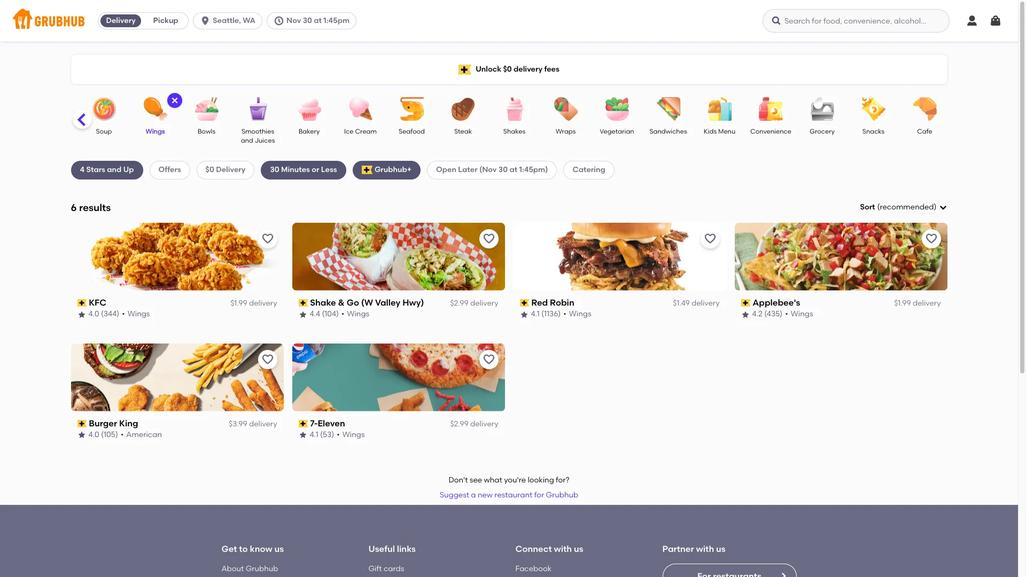 Task type: locate. For each thing, give the bounding box(es) containing it.
4.1 (53)
[[310, 431, 334, 440]]

1 vertical spatial $2.99 delivery
[[450, 420, 499, 429]]

delivery for burger king
[[249, 420, 277, 429]]

Search for food, convenience, alcohol... search field
[[763, 9, 950, 33]]

gift cards
[[369, 565, 404, 574]]

2 horizontal spatial 30
[[499, 165, 508, 174]]

1 $1.99 delivery from the left
[[231, 299, 277, 308]]

2 horizontal spatial subscription pass image
[[520, 299, 529, 307]]

wings right (344)
[[128, 310, 150, 319]]

• right (53)
[[337, 431, 340, 440]]

• for red robin
[[564, 310, 567, 319]]

2 4.0 from the top
[[88, 431, 99, 440]]

partner
[[663, 545, 694, 555]]

• right (435)
[[786, 310, 789, 319]]

about grubhub
[[222, 565, 278, 574]]

us for partner with us
[[717, 545, 726, 555]]

grubhub plus flag logo image left unlock
[[459, 64, 472, 75]]

us right the know
[[275, 545, 284, 555]]

1 horizontal spatial $1.99
[[895, 299, 912, 308]]

1 vertical spatial grubhub
[[246, 565, 278, 574]]

save this restaurant button
[[258, 229, 277, 249], [479, 229, 499, 249], [701, 229, 720, 249], [922, 229, 941, 249], [258, 350, 277, 369], [479, 350, 499, 369]]

1 horizontal spatial 4.1
[[531, 310, 540, 319]]

at left 1:45pm
[[314, 16, 322, 25]]

$1.99
[[231, 299, 247, 308], [895, 299, 912, 308]]

• wings down go
[[342, 310, 370, 319]]

4.1 down the "red"
[[531, 310, 540, 319]]

2 $2.99 delivery from the top
[[450, 420, 499, 429]]

4.1 down 7-
[[310, 431, 319, 440]]

grubhub down the for?
[[546, 491, 579, 500]]

subscription pass image for shake & go (w valley hwy)
[[299, 299, 308, 307]]

1 vertical spatial $0
[[206, 165, 214, 174]]

0 vertical spatial grubhub
[[546, 491, 579, 500]]

star icon image for kfc
[[77, 310, 86, 319]]

0 vertical spatial at
[[314, 16, 322, 25]]

with right connect
[[554, 545, 572, 555]]

0 horizontal spatial subscription pass image
[[77, 299, 87, 307]]

recommended
[[880, 203, 934, 212]]

ice cream
[[344, 128, 377, 135]]

4.1 for red
[[531, 310, 540, 319]]

save this restaurant button for shake & go (w valley hwy)
[[479, 229, 499, 249]]

1 vertical spatial 4.0
[[88, 431, 99, 440]]

(
[[878, 203, 880, 212]]

subscription pass image
[[520, 299, 529, 307], [77, 420, 87, 428], [299, 420, 308, 428]]

1 4.0 from the top
[[88, 310, 99, 319]]

wings down go
[[347, 310, 370, 319]]

and left up at the left top of page
[[107, 165, 122, 174]]

pickup button
[[143, 12, 188, 29]]

4.1
[[531, 310, 540, 319], [310, 431, 319, 440]]

• wings down applebee's
[[786, 310, 814, 319]]

fees
[[545, 65, 560, 74]]

1 subscription pass image from the left
[[77, 299, 87, 307]]

star icon image for red robin
[[520, 310, 529, 319]]

3 subscription pass image from the left
[[741, 299, 751, 307]]

30 right nov
[[303, 16, 312, 25]]

go
[[347, 298, 359, 308]]

• wings down eleven
[[337, 431, 365, 440]]

minutes
[[281, 165, 310, 174]]

restaurant
[[495, 491, 533, 500]]

grubhub plus flag logo image for unlock $0 delivery fees
[[459, 64, 472, 75]]

with for partner
[[697, 545, 714, 555]]

0 horizontal spatial save this restaurant image
[[483, 232, 495, 245]]

shake & go (w valley hwy)
[[310, 298, 424, 308]]

svg image
[[274, 16, 284, 26]]

svg image
[[966, 14, 979, 27], [990, 14, 1003, 27], [200, 16, 211, 26], [772, 16, 782, 26], [170, 96, 179, 105], [939, 203, 948, 212]]

1 horizontal spatial and
[[241, 137, 253, 145]]

$1.99 delivery for applebee's
[[895, 299, 941, 308]]

• wings for kfc
[[122, 310, 150, 319]]

none field containing sort
[[861, 202, 948, 213]]

useful links
[[369, 545, 416, 555]]

1 horizontal spatial us
[[574, 545, 584, 555]]

1 horizontal spatial subscription pass image
[[299, 299, 308, 307]]

0 horizontal spatial $1.99 delivery
[[231, 299, 277, 308]]

save this restaurant image for 7-eleven
[[483, 353, 495, 366]]

• down &
[[342, 310, 345, 319]]

star icon image left 4.2
[[741, 310, 750, 319]]

save this restaurant button for applebee's
[[922, 229, 941, 249]]

wings down eleven
[[343, 431, 365, 440]]

subscription pass image left 7-
[[299, 420, 308, 428]]

2 us from the left
[[574, 545, 584, 555]]

looking
[[528, 476, 554, 485]]

1 horizontal spatial subscription pass image
[[299, 420, 308, 428]]

4.0 for kfc
[[88, 310, 99, 319]]

1 vertical spatial 4.1
[[310, 431, 319, 440]]

0 horizontal spatial grubhub plus flag logo image
[[362, 166, 373, 175]]

$0 down bowls
[[206, 165, 214, 174]]

4.1 for 7-
[[310, 431, 319, 440]]

red
[[532, 298, 548, 308]]

4.2 (435)
[[753, 310, 783, 319]]

None field
[[861, 202, 948, 213]]

cream
[[355, 128, 377, 135]]

30 inside button
[[303, 16, 312, 25]]

wings for shake & go (w valley hwy)
[[347, 310, 370, 319]]

• right (344)
[[122, 310, 125, 319]]

$3.99
[[229, 420, 247, 429]]

grubhub plus flag logo image
[[459, 64, 472, 75], [362, 166, 373, 175]]

delivery
[[106, 16, 136, 25], [216, 165, 246, 174]]

nov 30 at 1:45pm button
[[267, 12, 361, 29]]

at left 1:45pm)
[[510, 165, 518, 174]]

svg image inside seattle, wa button
[[200, 16, 211, 26]]

1 horizontal spatial 30
[[303, 16, 312, 25]]

save this restaurant button for red robin
[[701, 229, 720, 249]]

valley
[[375, 298, 401, 308]]

2 subscription pass image from the left
[[299, 299, 308, 307]]

1 save this restaurant image from the left
[[483, 232, 495, 245]]

grocery image
[[804, 97, 841, 121]]

$1.99 delivery
[[231, 299, 277, 308], [895, 299, 941, 308]]

0 vertical spatial and
[[241, 137, 253, 145]]

0 horizontal spatial 4.1
[[310, 431, 319, 440]]

steak image
[[445, 97, 482, 121]]

star icon image left 4.4
[[299, 310, 307, 319]]

at inside nov 30 at 1:45pm button
[[314, 16, 322, 25]]

star icon image left 4.1 (53)
[[299, 431, 307, 440]]

star icon image left 4.0 (105)
[[77, 431, 86, 440]]

1 $2.99 delivery from the top
[[450, 299, 499, 308]]

about
[[222, 565, 244, 574]]

1 vertical spatial grubhub plus flag logo image
[[362, 166, 373, 175]]

$0 delivery
[[206, 165, 246, 174]]

• down robin
[[564, 310, 567, 319]]

0 horizontal spatial us
[[275, 545, 284, 555]]

(104)
[[322, 310, 339, 319]]

star icon image left 4.0 (344)
[[77, 310, 86, 319]]

right image
[[779, 572, 788, 578]]

convenience image
[[753, 97, 790, 121]]

4.0 for burger king
[[88, 431, 99, 440]]

4.0 down kfc
[[88, 310, 99, 319]]

subscription pass image left burger
[[77, 420, 87, 428]]

&
[[338, 298, 345, 308]]

to
[[239, 545, 248, 555]]

smoothies
[[242, 128, 274, 135]]

0 horizontal spatial delivery
[[106, 16, 136, 25]]

grubhub down the know
[[246, 565, 278, 574]]

0 vertical spatial 4.1
[[531, 310, 540, 319]]

0 horizontal spatial $1.99
[[231, 299, 247, 308]]

0 vertical spatial grubhub plus flag logo image
[[459, 64, 472, 75]]

subscription pass image for applebee's
[[741, 299, 751, 307]]

7-
[[310, 419, 318, 429]]

• right (105)
[[121, 431, 124, 440]]

with right partner
[[697, 545, 714, 555]]

0 horizontal spatial subscription pass image
[[77, 420, 87, 428]]

1 vertical spatial and
[[107, 165, 122, 174]]

1 horizontal spatial grubhub plus flag logo image
[[459, 64, 472, 75]]

30 right (nov
[[499, 165, 508, 174]]

• wings
[[122, 310, 150, 319], [342, 310, 370, 319], [564, 310, 592, 319], [786, 310, 814, 319], [337, 431, 365, 440]]

6 results
[[71, 201, 111, 214]]

1 vertical spatial $2.99
[[450, 420, 469, 429]]

0 horizontal spatial at
[[314, 16, 322, 25]]

7-eleven logo image
[[292, 344, 505, 412]]

0 vertical spatial $2.99
[[450, 299, 469, 308]]

1 horizontal spatial save this restaurant image
[[704, 232, 717, 245]]

2 save this restaurant image from the left
[[704, 232, 717, 245]]

2 horizontal spatial us
[[717, 545, 726, 555]]

delivery
[[514, 65, 543, 74], [249, 299, 277, 308], [471, 299, 499, 308], [692, 299, 720, 308], [913, 299, 941, 308], [249, 420, 277, 429], [471, 420, 499, 429]]

subscription pass image left the "red"
[[520, 299, 529, 307]]

0 vertical spatial $2.99 delivery
[[450, 299, 499, 308]]

about grubhub link
[[222, 565, 278, 574]]

open
[[436, 165, 457, 174]]

you're
[[504, 476, 526, 485]]

steak
[[455, 128, 472, 135]]

1 horizontal spatial delivery
[[216, 165, 246, 174]]

(344)
[[101, 310, 119, 319]]

robin
[[550, 298, 575, 308]]

delivery down smoothies and juices
[[216, 165, 246, 174]]

)
[[934, 203, 937, 212]]

2 with from the left
[[697, 545, 714, 555]]

subscription pass image
[[77, 299, 87, 307], [299, 299, 308, 307], [741, 299, 751, 307]]

1 horizontal spatial grubhub
[[546, 491, 579, 500]]

save this restaurant image
[[261, 232, 274, 245], [925, 232, 938, 245], [261, 353, 274, 366], [483, 353, 495, 366]]

smoothies and juices image
[[239, 97, 277, 121]]

$2.99 delivery for shake & go (w valley hwy)
[[450, 299, 499, 308]]

1 with from the left
[[554, 545, 572, 555]]

4 stars and up
[[80, 165, 134, 174]]

30
[[303, 16, 312, 25], [270, 165, 280, 174], [499, 165, 508, 174]]

•
[[122, 310, 125, 319], [342, 310, 345, 319], [564, 310, 567, 319], [786, 310, 789, 319], [121, 431, 124, 440], [337, 431, 340, 440]]

1 horizontal spatial with
[[697, 545, 714, 555]]

3 us from the left
[[717, 545, 726, 555]]

subscription pass image left applebee's
[[741, 299, 751, 307]]

1 horizontal spatial at
[[510, 165, 518, 174]]

gift cards link
[[369, 565, 404, 574]]

kids menu image
[[701, 97, 739, 121]]

main navigation navigation
[[0, 0, 1019, 42]]

wings image
[[137, 97, 174, 121]]

useful
[[369, 545, 395, 555]]

king
[[119, 419, 138, 429]]

1 $1.99 from the left
[[231, 299, 247, 308]]

delivery for 7-eleven
[[471, 420, 499, 429]]

1 $2.99 from the top
[[450, 299, 469, 308]]

2 $1.99 delivery from the left
[[895, 299, 941, 308]]

and
[[241, 137, 253, 145], [107, 165, 122, 174]]

star icon image for applebee's
[[741, 310, 750, 319]]

what
[[484, 476, 503, 485]]

nov 30 at 1:45pm
[[287, 16, 350, 25]]

wa
[[243, 16, 256, 25]]

• wings for red robin
[[564, 310, 592, 319]]

4.0 down burger
[[88, 431, 99, 440]]

subscription pass image for burger king
[[77, 420, 87, 428]]

delivery left pickup
[[106, 16, 136, 25]]

1 vertical spatial delivery
[[216, 165, 246, 174]]

30 left minutes
[[270, 165, 280, 174]]

suggest
[[440, 491, 469, 500]]

wraps
[[556, 128, 576, 135]]

delivery for applebee's
[[913, 299, 941, 308]]

2 $1.99 from the left
[[895, 299, 912, 308]]

$1.49 delivery
[[673, 299, 720, 308]]

delivery for kfc
[[249, 299, 277, 308]]

wings down applebee's
[[791, 310, 814, 319]]

1 vertical spatial at
[[510, 165, 518, 174]]

• for kfc
[[122, 310, 125, 319]]

burger king logo image
[[71, 344, 284, 412]]

star icon image
[[77, 310, 86, 319], [299, 310, 307, 319], [520, 310, 529, 319], [741, 310, 750, 319], [77, 431, 86, 440], [299, 431, 307, 440]]

$2.99 for shake & go (w valley hwy)
[[450, 299, 469, 308]]

$2.99 delivery
[[450, 299, 499, 308], [450, 420, 499, 429]]

• wings for applebee's
[[786, 310, 814, 319]]

save this restaurant image
[[483, 232, 495, 245], [704, 232, 717, 245]]

0 vertical spatial 4.0
[[88, 310, 99, 319]]

delivery for shake & go (w valley hwy)
[[471, 299, 499, 308]]

us right connect
[[574, 545, 584, 555]]

star icon image left 4.1 (1136)
[[520, 310, 529, 319]]

7-eleven
[[310, 419, 345, 429]]

subscription pass image left kfc
[[77, 299, 87, 307]]

0 horizontal spatial with
[[554, 545, 572, 555]]

1 horizontal spatial $1.99 delivery
[[895, 299, 941, 308]]

• for burger king
[[121, 431, 124, 440]]

smoothies and juices
[[241, 128, 275, 145]]

bakery image
[[291, 97, 328, 121]]

subscription pass image left shake
[[299, 299, 308, 307]]

kfc
[[89, 298, 107, 308]]

2 $2.99 from the top
[[450, 420, 469, 429]]

convenience
[[751, 128, 792, 135]]

0 vertical spatial delivery
[[106, 16, 136, 25]]

get to know us
[[222, 545, 284, 555]]

grubhub plus flag logo image left grubhub+
[[362, 166, 373, 175]]

0 horizontal spatial grubhub
[[246, 565, 278, 574]]

unlock
[[476, 65, 502, 74]]

2 horizontal spatial subscription pass image
[[741, 299, 751, 307]]

us right partner
[[717, 545, 726, 555]]

$0
[[503, 65, 512, 74], [206, 165, 214, 174]]

1 horizontal spatial $0
[[503, 65, 512, 74]]

• wings down robin
[[564, 310, 592, 319]]

unlock $0 delivery fees
[[476, 65, 560, 74]]

open later (nov 30 at 1:45pm)
[[436, 165, 548, 174]]

stars
[[86, 165, 105, 174]]

• wings right (344)
[[122, 310, 150, 319]]

facebook
[[516, 565, 552, 574]]

0 horizontal spatial $0
[[206, 165, 214, 174]]

suggest a new restaurant for grubhub
[[440, 491, 579, 500]]

wings down robin
[[569, 310, 592, 319]]

and down smoothies
[[241, 137, 253, 145]]

(53)
[[320, 431, 334, 440]]

$0 right unlock
[[503, 65, 512, 74]]



Task type: describe. For each thing, give the bounding box(es) containing it.
1 us from the left
[[275, 545, 284, 555]]

• for applebee's
[[786, 310, 789, 319]]

$2.99 delivery for 7-eleven
[[450, 420, 499, 429]]

sandwiches image
[[650, 97, 687, 121]]

cards
[[384, 565, 404, 574]]

• american
[[121, 431, 162, 440]]

1:45pm)
[[520, 165, 548, 174]]

soup image
[[85, 97, 123, 121]]

save this restaurant image for shake & go (w valley hwy)
[[483, 232, 495, 245]]

american
[[126, 431, 162, 440]]

star icon image for shake & go (w valley hwy)
[[299, 310, 307, 319]]

know
[[250, 545, 272, 555]]

save this restaurant button for burger king
[[258, 350, 277, 369]]

delivery inside 6 results main content
[[216, 165, 246, 174]]

grubhub plus flag logo image for grubhub+
[[362, 166, 373, 175]]

less
[[321, 165, 337, 174]]

and inside smoothies and juices
[[241, 137, 253, 145]]

sort
[[861, 203, 876, 212]]

offers
[[159, 165, 181, 174]]

$1.99 delivery for kfc
[[231, 299, 277, 308]]

• wings for shake & go (w valley hwy)
[[342, 310, 370, 319]]

seattle, wa button
[[193, 12, 267, 29]]

kids menu
[[704, 128, 736, 135]]

pickup
[[153, 16, 178, 25]]

or
[[312, 165, 319, 174]]

burger
[[89, 419, 117, 429]]

6 results main content
[[0, 42, 1019, 578]]

red robin logo image
[[514, 223, 726, 291]]

star icon image for burger king
[[77, 431, 86, 440]]

delivery for red robin
[[692, 299, 720, 308]]

kfc logo image
[[71, 223, 284, 291]]

$2.99 for 7-eleven
[[450, 420, 469, 429]]

wings for kfc
[[128, 310, 150, 319]]

4.1 (1136)
[[531, 310, 561, 319]]

sort ( recommended )
[[861, 203, 937, 212]]

seafood image
[[393, 97, 431, 121]]

sandwiches
[[650, 128, 687, 135]]

vegetarian image
[[599, 97, 636, 121]]

• for 7-eleven
[[337, 431, 340, 440]]

seattle,
[[213, 16, 241, 25]]

subscription pass image for 7-eleven
[[299, 420, 308, 428]]

• for shake & go (w valley hwy)
[[342, 310, 345, 319]]

subscription pass image for red robin
[[520, 299, 529, 307]]

juices
[[255, 137, 275, 145]]

none field inside 6 results main content
[[861, 202, 948, 213]]

shake
[[310, 298, 336, 308]]

0 vertical spatial $0
[[503, 65, 512, 74]]

star icon image for 7-eleven
[[299, 431, 307, 440]]

ice
[[344, 128, 354, 135]]

0 horizontal spatial and
[[107, 165, 122, 174]]

0 horizontal spatial 30
[[270, 165, 280, 174]]

subscription pass image for kfc
[[77, 299, 87, 307]]

nov
[[287, 16, 301, 25]]

don't see what you're looking for?
[[449, 476, 570, 485]]

bowls
[[198, 128, 216, 135]]

(435)
[[765, 310, 783, 319]]

save this restaurant button for kfc
[[258, 229, 277, 249]]

red robin
[[532, 298, 575, 308]]

shake & go (w valley hwy) logo image
[[292, 223, 505, 291]]

delivery inside button
[[106, 16, 136, 25]]

applebee's
[[753, 298, 801, 308]]

save this restaurant image for burger king
[[261, 353, 274, 366]]

seafood
[[399, 128, 425, 135]]

cafe image
[[907, 97, 944, 121]]

burger king
[[89, 419, 138, 429]]

wings for 7-eleven
[[343, 431, 365, 440]]

$3.99 delivery
[[229, 420, 277, 429]]

with for connect
[[554, 545, 572, 555]]

for?
[[556, 476, 570, 485]]

donuts image
[[34, 97, 71, 121]]

• wings for 7-eleven
[[337, 431, 365, 440]]

at inside 6 results main content
[[510, 165, 518, 174]]

hwy)
[[403, 298, 424, 308]]

(105)
[[101, 431, 118, 440]]

links
[[397, 545, 416, 555]]

kids
[[704, 128, 717, 135]]

facebook link
[[516, 565, 552, 574]]

$1.99 for kfc
[[231, 299, 247, 308]]

save this restaurant image for red robin
[[704, 232, 717, 245]]

4
[[80, 165, 85, 174]]

4.0 (105)
[[88, 431, 118, 440]]

vegetarian
[[600, 128, 635, 135]]

wings down wings image in the left top of the page
[[146, 128, 165, 135]]

bakery
[[299, 128, 320, 135]]

save this restaurant button for 7-eleven
[[479, 350, 499, 369]]

save this restaurant image for applebee's
[[925, 232, 938, 245]]

bowls image
[[188, 97, 225, 121]]

wraps image
[[547, 97, 585, 121]]

don't
[[449, 476, 468, 485]]

eleven
[[318, 419, 345, 429]]

wings for red robin
[[569, 310, 592, 319]]

shakes image
[[496, 97, 533, 121]]

save this restaurant image for kfc
[[261, 232, 274, 245]]

grubhub inside "button"
[[546, 491, 579, 500]]

later
[[458, 165, 478, 174]]

shakes
[[504, 128, 526, 135]]

wings for applebee's
[[791, 310, 814, 319]]

menu
[[719, 128, 736, 135]]

6
[[71, 201, 77, 214]]

$1.99 for applebee's
[[895, 299, 912, 308]]

results
[[79, 201, 111, 214]]

up
[[123, 165, 134, 174]]

get
[[222, 545, 237, 555]]

delivery button
[[98, 12, 143, 29]]

ice cream image
[[342, 97, 379, 121]]

us for connect with us
[[574, 545, 584, 555]]

suggest a new restaurant for grubhub button
[[435, 486, 584, 505]]

(1136)
[[542, 310, 561, 319]]

partner with us
[[663, 545, 726, 555]]

a
[[471, 491, 476, 500]]

$1.49
[[673, 299, 690, 308]]

connect
[[516, 545, 552, 555]]

1:45pm
[[324, 16, 350, 25]]

(nov
[[480, 165, 497, 174]]

soup
[[96, 128, 112, 135]]

4.0 (344)
[[88, 310, 119, 319]]

connect with us
[[516, 545, 584, 555]]

(w
[[361, 298, 373, 308]]

4.2
[[753, 310, 763, 319]]

seattle, wa
[[213, 16, 256, 25]]

4.4
[[310, 310, 320, 319]]

for
[[535, 491, 544, 500]]

applebee's logo image
[[735, 223, 948, 291]]

snacks image
[[855, 97, 893, 121]]



Task type: vqa. For each thing, say whether or not it's contained in the screenshot.


